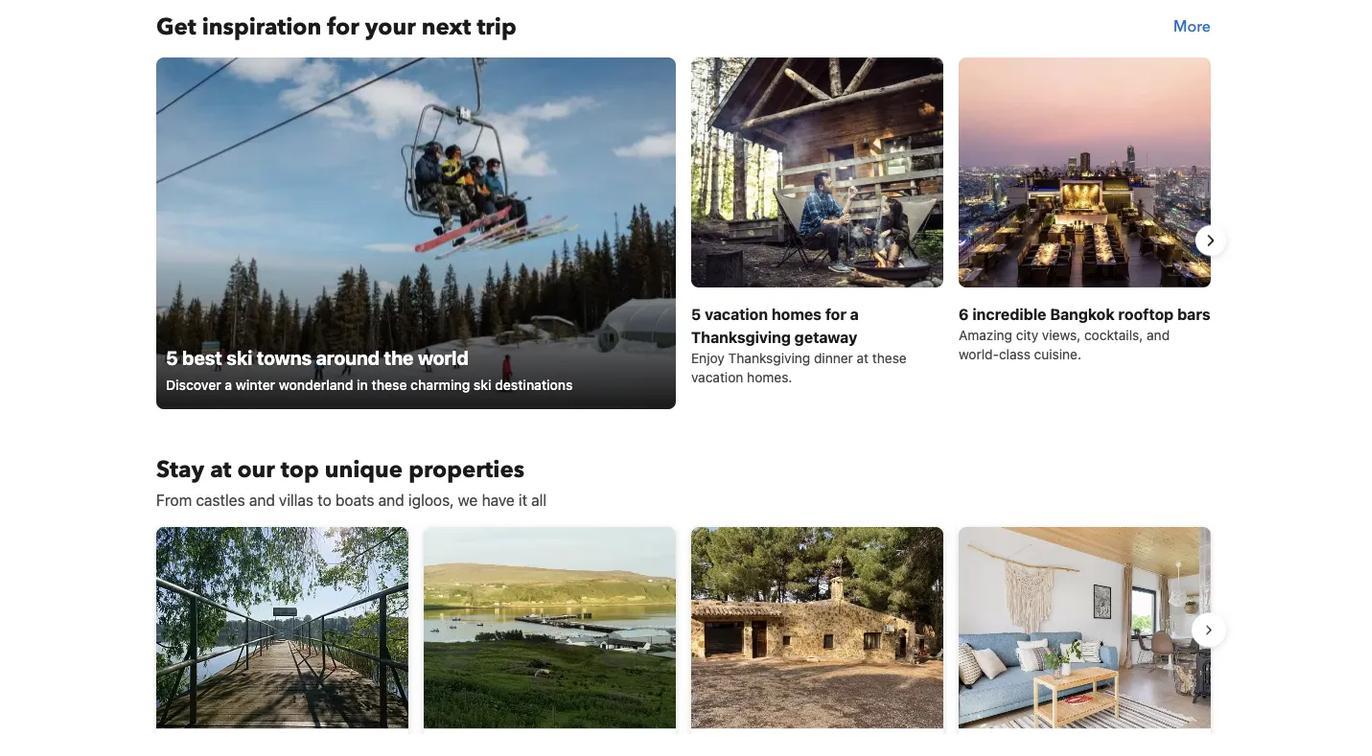 Task type: describe. For each thing, give the bounding box(es) containing it.
from
[[156, 491, 192, 510]]

around
[[316, 346, 380, 369]]

have
[[482, 491, 515, 510]]

dinner
[[814, 350, 853, 366]]

best
[[182, 346, 222, 369]]

bangkok
[[1050, 305, 1115, 324]]

class
[[999, 347, 1031, 362]]

5 vacation homes for a thanksgiving getaway image
[[691, 57, 944, 288]]

homes
[[772, 305, 822, 324]]

top
[[281, 454, 319, 486]]

5 for 5 best ski towns around the world
[[166, 346, 178, 369]]

trip
[[477, 11, 517, 43]]

in
[[357, 377, 368, 393]]

1 horizontal spatial and
[[379, 491, 405, 510]]

world-
[[959, 347, 999, 362]]

6
[[959, 305, 969, 324]]

next image
[[1200, 229, 1223, 252]]

more link
[[1174, 11, 1211, 42]]

more
[[1174, 16, 1211, 37]]

0 vertical spatial vacation
[[705, 305, 768, 324]]

0 vertical spatial thanksgiving
[[691, 328, 791, 347]]

6 incredible bangkok rooftop bars amazing city views, cocktails, and world-class cuisine.
[[959, 305, 1211, 362]]

towns
[[257, 346, 312, 369]]

1 vertical spatial thanksgiving
[[728, 350, 811, 366]]

all
[[532, 491, 547, 510]]

and inside 6 incredible bangkok rooftop bars amazing city views, cocktails, and world-class cuisine.
[[1147, 327, 1170, 343]]

our
[[237, 454, 275, 486]]

0 horizontal spatial and
[[249, 491, 275, 510]]

incredible
[[973, 305, 1047, 324]]

rooftop
[[1119, 305, 1174, 324]]

charming
[[411, 377, 470, 393]]

5 best ski towns around the world discover a winter wonderland in these charming ski destinations
[[166, 346, 573, 393]]

city
[[1016, 327, 1039, 343]]

enjoy
[[691, 350, 725, 366]]

cuisine.
[[1034, 347, 1082, 362]]



Task type: locate. For each thing, give the bounding box(es) containing it.
at inside 5 vacation homes for a thanksgiving getaway enjoy thanksgiving dinner at these vacation homes.
[[857, 350, 869, 366]]

vacation
[[705, 305, 768, 324], [691, 370, 744, 385]]

vacation up enjoy
[[705, 305, 768, 324]]

to
[[318, 491, 332, 510]]

discover
[[166, 377, 221, 393]]

homes.
[[747, 370, 793, 385]]

these right the in
[[372, 377, 407, 393]]

5 left best
[[166, 346, 178, 369]]

1 vertical spatial these
[[372, 377, 407, 393]]

stay at our top unique properties from castles and villas to boats and igloos, we have it all
[[156, 454, 547, 510]]

0 vertical spatial 5
[[691, 305, 701, 324]]

these right dinner
[[873, 350, 907, 366]]

amazing
[[959, 327, 1013, 343]]

thanksgiving up homes.
[[728, 350, 811, 366]]

0 vertical spatial for
[[327, 11, 359, 43]]

5 vacation homes for a thanksgiving getaway enjoy thanksgiving dinner at these vacation homes.
[[691, 305, 907, 385]]

1 horizontal spatial ski
[[474, 377, 492, 393]]

boats
[[336, 491, 375, 510]]

wonderland
[[279, 377, 353, 393]]

1 vertical spatial 5
[[166, 346, 178, 369]]

region
[[141, 520, 1227, 735]]

for left your
[[327, 11, 359, 43]]

0 vertical spatial at
[[857, 350, 869, 366]]

0 vertical spatial these
[[873, 350, 907, 366]]

0 horizontal spatial for
[[327, 11, 359, 43]]

a left winter
[[225, 377, 232, 393]]

it
[[519, 491, 528, 510]]

5
[[691, 305, 701, 324], [166, 346, 178, 369]]

5 best ski towns around the world region
[[141, 57, 1227, 424]]

for up getaway
[[826, 305, 847, 324]]

destinations
[[495, 377, 573, 393]]

0 horizontal spatial 5
[[166, 346, 178, 369]]

1 vertical spatial for
[[826, 305, 847, 324]]

igloos,
[[409, 491, 454, 510]]

cocktails,
[[1085, 327, 1143, 343]]

0 horizontal spatial a
[[225, 377, 232, 393]]

1 horizontal spatial a
[[850, 305, 859, 324]]

your
[[365, 11, 416, 43]]

at
[[857, 350, 869, 366], [210, 454, 232, 486]]

1 vertical spatial ski
[[474, 377, 492, 393]]

world
[[418, 346, 469, 369]]

0 horizontal spatial these
[[372, 377, 407, 393]]

and right boats
[[379, 491, 405, 510]]

these inside 5 vacation homes for a thanksgiving getaway enjoy thanksgiving dinner at these vacation homes.
[[873, 350, 907, 366]]

ski right charming
[[474, 377, 492, 393]]

next
[[422, 11, 471, 43]]

thanksgiving
[[691, 328, 791, 347], [728, 350, 811, 366]]

stay
[[156, 454, 204, 486]]

winter
[[236, 377, 275, 393]]

0 vertical spatial a
[[850, 305, 859, 324]]

1 horizontal spatial for
[[826, 305, 847, 324]]

6 incredible bangkok rooftop bars image
[[959, 57, 1211, 288]]

unique
[[325, 454, 403, 486]]

5 for 5 vacation homes for a thanksgiving getaway
[[691, 305, 701, 324]]

bars
[[1178, 305, 1211, 324]]

villas
[[279, 491, 314, 510]]

a inside 5 best ski towns around the world discover a winter wonderland in these charming ski destinations
[[225, 377, 232, 393]]

get
[[156, 11, 196, 43]]

and
[[1147, 327, 1170, 343], [249, 491, 275, 510], [379, 491, 405, 510]]

1 horizontal spatial 5
[[691, 305, 701, 324]]

at inside stay at our top unique properties from castles and villas to boats and igloos, we have it all
[[210, 454, 232, 486]]

at right dinner
[[857, 350, 869, 366]]

and down rooftop
[[1147, 327, 1170, 343]]

vacation down enjoy
[[691, 370, 744, 385]]

1 vertical spatial at
[[210, 454, 232, 486]]

for inside 5 vacation homes for a thanksgiving getaway enjoy thanksgiving dinner at these vacation homes.
[[826, 305, 847, 324]]

0 horizontal spatial at
[[210, 454, 232, 486]]

a up getaway
[[850, 305, 859, 324]]

these
[[873, 350, 907, 366], [372, 377, 407, 393]]

these inside 5 best ski towns around the world discover a winter wonderland in these charming ski destinations
[[372, 377, 407, 393]]

ski up winter
[[227, 346, 252, 369]]

ski
[[227, 346, 252, 369], [474, 377, 492, 393]]

views,
[[1042, 327, 1081, 343]]

a inside 5 vacation homes for a thanksgiving getaway enjoy thanksgiving dinner at these vacation homes.
[[850, 305, 859, 324]]

thanksgiving up enjoy
[[691, 328, 791, 347]]

at up castles
[[210, 454, 232, 486]]

1 vertical spatial a
[[225, 377, 232, 393]]

for
[[327, 11, 359, 43], [826, 305, 847, 324]]

0 horizontal spatial ski
[[227, 346, 252, 369]]

1 horizontal spatial these
[[873, 350, 907, 366]]

the
[[384, 346, 414, 369]]

2 horizontal spatial and
[[1147, 327, 1170, 343]]

1 vertical spatial vacation
[[691, 370, 744, 385]]

inspiration
[[202, 11, 321, 43]]

get inspiration for your next trip
[[156, 11, 517, 43]]

properties
[[409, 454, 525, 486]]

1 horizontal spatial at
[[857, 350, 869, 366]]

5 inside 5 vacation homes for a thanksgiving getaway enjoy thanksgiving dinner at these vacation homes.
[[691, 305, 701, 324]]

5 up enjoy
[[691, 305, 701, 324]]

castles
[[196, 491, 245, 510]]

getaway
[[795, 328, 858, 347]]

we
[[458, 491, 478, 510]]

a
[[850, 305, 859, 324], [225, 377, 232, 393]]

and down our
[[249, 491, 275, 510]]

5 inside 5 best ski towns around the world discover a winter wonderland in these charming ski destinations
[[166, 346, 178, 369]]

0 vertical spatial ski
[[227, 346, 252, 369]]



Task type: vqa. For each thing, say whether or not it's contained in the screenshot.
leftmost 3
no



